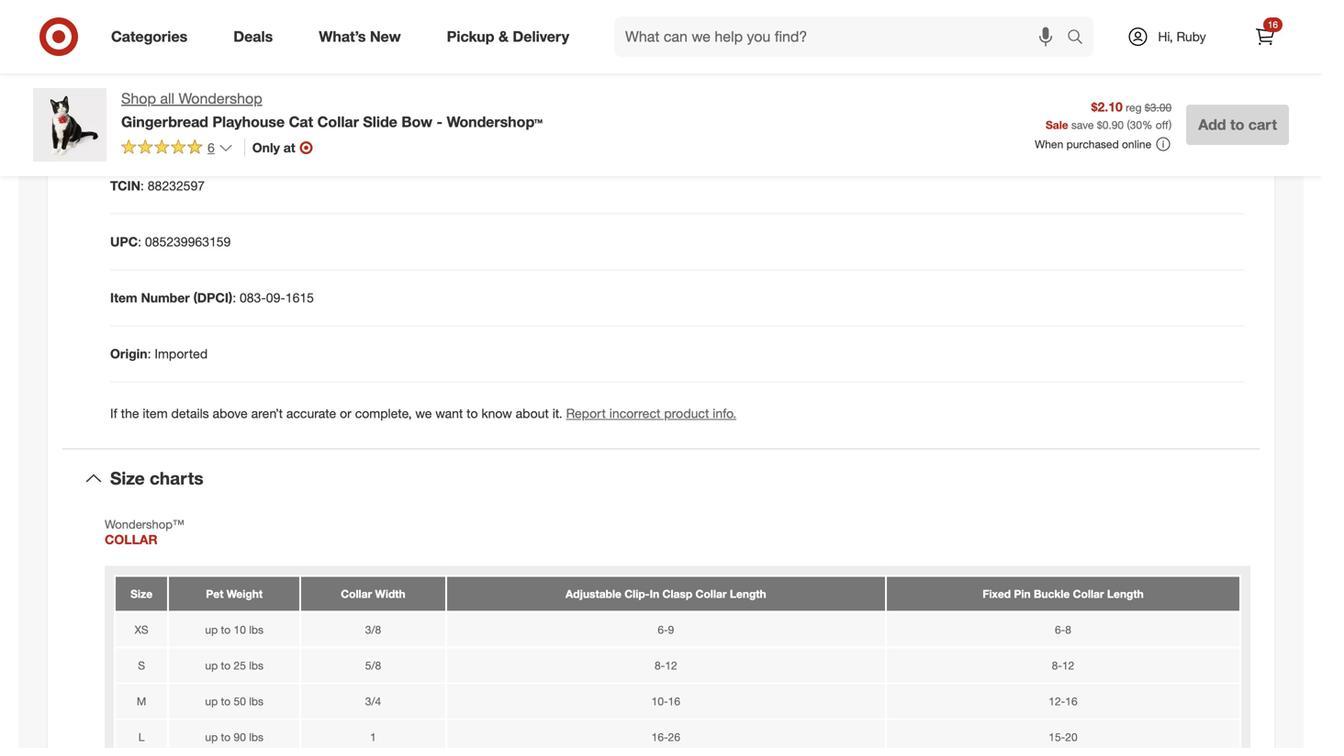 Task type: describe. For each thing, give the bounding box(es) containing it.
report
[[566, 405, 606, 421]]

upc
[[110, 234, 138, 250]]

slide
[[363, 113, 397, 131]]

30
[[1130, 118, 1142, 132]]

report incorrect product info. button
[[566, 404, 737, 423]]

$
[[1097, 118, 1103, 132]]

at
[[284, 139, 295, 156]]

: for 085239963159
[[138, 234, 141, 250]]

collar inside shop all wondershop gingerbread playhouse cat collar slide bow - wondershop™
[[317, 113, 359, 131]]

deals link
[[218, 17, 296, 57]]

online
[[1122, 137, 1152, 151]]

: for 88232597
[[140, 178, 144, 194]]

1615
[[285, 290, 314, 306]]

$3.00
[[1145, 101, 1172, 114]]

number
[[141, 290, 190, 306]]

16
[[1268, 19, 1278, 30]]

083-
[[240, 290, 266, 306]]

search button
[[1059, 17, 1103, 61]]

playhouse
[[212, 113, 285, 131]]

accurate
[[286, 405, 336, 421]]

when
[[1035, 137, 1064, 151]]

product
[[664, 405, 709, 421]]

categories link
[[95, 17, 210, 57]]

sale
[[1046, 118, 1068, 132]]

when purchased online
[[1035, 137, 1152, 151]]

cart
[[1249, 116, 1277, 134]]

gingerbread
[[121, 113, 208, 131]]

deals
[[233, 28, 273, 46]]

slides
[[257, 66, 292, 82]]

wondershop
[[179, 90, 262, 107]]

$2.10
[[1091, 99, 1123, 115]]

item number (dpci) : 083-09-1615
[[110, 290, 314, 306]]

(dpci)
[[193, 290, 233, 306]]

want
[[436, 405, 463, 421]]

clean
[[296, 122, 329, 138]]

tcin : 88232597
[[110, 178, 205, 194]]

ruby
[[1177, 28, 1206, 45]]

& for care
[[143, 122, 152, 138]]

care & cleaning: spot or wipe clean
[[110, 122, 329, 138]]

size
[[110, 468, 145, 489]]

origin : imported
[[110, 346, 208, 362]]

88232597
[[148, 178, 205, 194]]

only at
[[252, 139, 295, 156]]

details
[[171, 405, 209, 421]]

wipe
[[263, 122, 292, 138]]

origin
[[110, 346, 147, 362]]

6 link
[[121, 139, 233, 160]]

hi,
[[1158, 28, 1173, 45]]

085239963159
[[145, 234, 231, 250]]

16 link
[[1245, 17, 1286, 57]]

size charts
[[110, 468, 203, 489]]

all
[[160, 90, 175, 107]]

bow
[[402, 113, 433, 131]]

add
[[1199, 116, 1226, 134]]

6
[[208, 139, 215, 156]]

1 horizontal spatial or
[[340, 405, 352, 421]]

categories
[[111, 28, 188, 46]]

0 horizontal spatial or
[[247, 122, 259, 138]]

What can we help you find? suggestions appear below search field
[[614, 17, 1072, 57]]

charts
[[150, 468, 203, 489]]

it.
[[553, 405, 563, 421]]

to inside button
[[1230, 116, 1245, 134]]

pet
[[198, 66, 217, 82]]

incorrect
[[610, 405, 661, 421]]

cat
[[289, 113, 313, 131]]

%
[[1142, 118, 1153, 132]]



Task type: vqa. For each thing, say whether or not it's contained in the screenshot.
Day at the right top
no



Task type: locate. For each thing, give the bounding box(es) containing it.
upc : 085239963159
[[110, 234, 231, 250]]

1 horizontal spatial &
[[499, 28, 509, 46]]

item
[[110, 290, 137, 306]]

pickup
[[447, 28, 495, 46]]

pickup & delivery
[[447, 28, 569, 46]]

& right 'pickup' at the top left of page
[[499, 28, 509, 46]]

reg
[[1126, 101, 1142, 114]]

image of gingerbread playhouse cat collar slide bow - wondershop™ image
[[33, 88, 107, 162]]

pets
[[110, 66, 137, 82]]

item
[[143, 405, 168, 421]]

wondershop™
[[447, 113, 543, 131]]

1 horizontal spatial collar
[[317, 113, 359, 131]]

collar right cat
[[317, 113, 359, 131]]

or right "accurate"
[[340, 405, 352, 421]]

: left 88232597
[[140, 178, 144, 194]]

0 vertical spatial collar
[[220, 66, 254, 82]]

0 vertical spatial to
[[1230, 116, 1245, 134]]

search
[[1059, 29, 1103, 47]]

tcin
[[110, 178, 140, 194]]

1 horizontal spatial to
[[1230, 116, 1245, 134]]

purchased
[[1067, 137, 1119, 151]]

pickup & delivery link
[[431, 17, 592, 57]]

&
[[499, 28, 509, 46], [143, 122, 152, 138]]

if
[[110, 405, 117, 421]]

aren't
[[251, 405, 283, 421]]

1 vertical spatial to
[[467, 405, 478, 421]]

)
[[1169, 118, 1172, 132]]

& for pickup
[[499, 28, 509, 46]]

1 vertical spatial or
[[340, 405, 352, 421]]

& right the care
[[143, 122, 152, 138]]

add to cart
[[1199, 116, 1277, 134]]

complete,
[[355, 405, 412, 421]]

if the item details above aren't accurate or complete, we want to know about it. report incorrect product info.
[[110, 405, 737, 421]]

new
[[370, 28, 401, 46]]

spot
[[216, 122, 244, 138]]

:
[[140, 178, 144, 194], [138, 234, 141, 250], [233, 290, 236, 306], [147, 346, 151, 362]]

pets subtype: pet collar slides
[[110, 66, 292, 82]]

cleaning:
[[155, 122, 213, 138]]

1 vertical spatial &
[[143, 122, 152, 138]]

the
[[121, 405, 139, 421]]

hi, ruby
[[1158, 28, 1206, 45]]

: left the 085239963159
[[138, 234, 141, 250]]

above
[[213, 405, 248, 421]]

collar up wondershop
[[220, 66, 254, 82]]

to right add
[[1230, 116, 1245, 134]]

shop all wondershop gingerbread playhouse cat collar slide bow - wondershop™
[[121, 90, 543, 131]]

what's new link
[[303, 17, 424, 57]]

0 vertical spatial or
[[247, 122, 259, 138]]

0 horizontal spatial &
[[143, 122, 152, 138]]

$2.10 reg $3.00 sale save $ 0.90 ( 30 % off )
[[1046, 99, 1172, 132]]

to
[[1230, 116, 1245, 134], [467, 405, 478, 421]]

what's new
[[319, 28, 401, 46]]

collar
[[220, 66, 254, 82], [317, 113, 359, 131]]

imported
[[155, 346, 208, 362]]

know
[[482, 405, 512, 421]]

0 horizontal spatial collar
[[220, 66, 254, 82]]

(
[[1127, 118, 1130, 132]]

to right want
[[467, 405, 478, 421]]

: left imported
[[147, 346, 151, 362]]

shop
[[121, 90, 156, 107]]

1 vertical spatial collar
[[317, 113, 359, 131]]

: left 083-
[[233, 290, 236, 306]]

0 horizontal spatial to
[[467, 405, 478, 421]]

delivery
[[513, 28, 569, 46]]

info.
[[713, 405, 737, 421]]

09-
[[266, 290, 285, 306]]

off
[[1156, 118, 1169, 132]]

0.90
[[1103, 118, 1124, 132]]

size charts button
[[62, 449, 1260, 508]]

we
[[415, 405, 432, 421]]

or up only on the top of page
[[247, 122, 259, 138]]

: for imported
[[147, 346, 151, 362]]

what's
[[319, 28, 366, 46]]

only
[[252, 139, 280, 156]]

care
[[110, 122, 139, 138]]

0 vertical spatial &
[[499, 28, 509, 46]]

subtype:
[[141, 66, 194, 82]]

or
[[247, 122, 259, 138], [340, 405, 352, 421]]

add to cart button
[[1187, 105, 1289, 145]]

-
[[437, 113, 443, 131]]

save
[[1072, 118, 1094, 132]]



